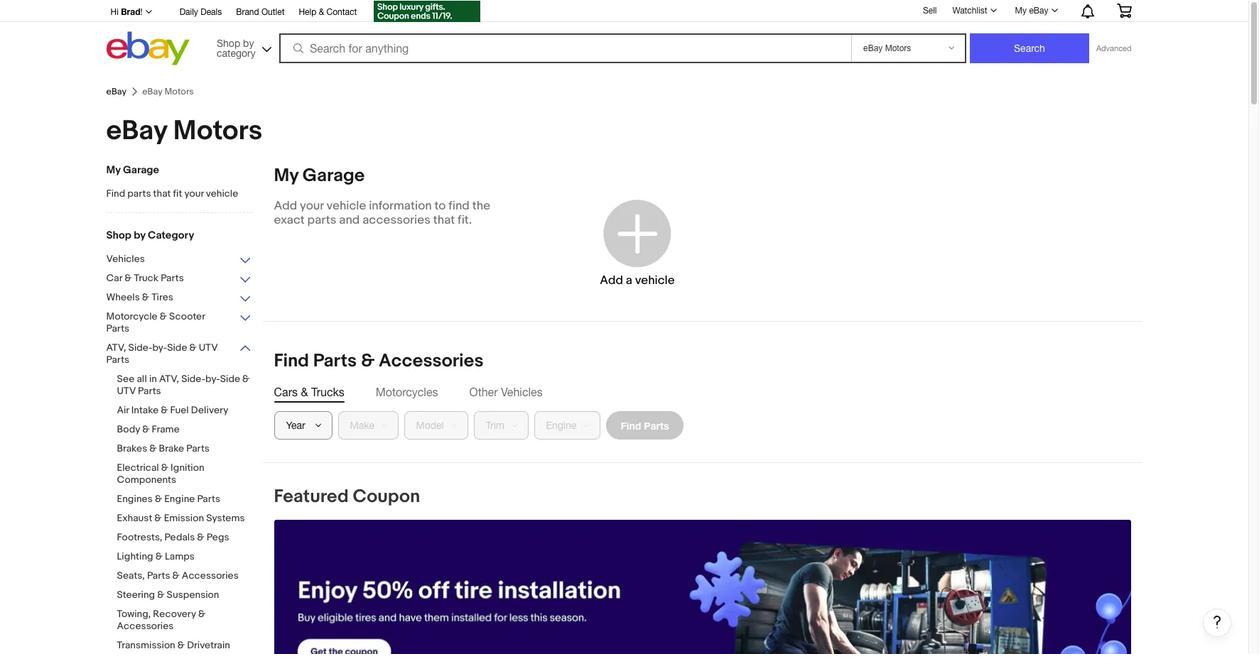 Task type: locate. For each thing, give the bounding box(es) containing it.
vehicle right a
[[635, 273, 675, 287]]

exact
[[274, 213, 305, 227]]

fit
[[173, 188, 182, 200]]

find for find parts
[[621, 420, 641, 432]]

parts left and
[[307, 213, 336, 227]]

accessories
[[363, 213, 430, 227]]

add a vehicle image
[[600, 196, 675, 270]]

parts inside button
[[644, 420, 669, 432]]

0 horizontal spatial vehicle
[[206, 188, 238, 200]]

truck
[[134, 272, 159, 284]]

0 vertical spatial accessories
[[379, 350, 484, 372]]

engines & engine parts link
[[117, 493, 263, 507]]

watchlist link
[[945, 2, 1003, 19]]

1 horizontal spatial my
[[274, 165, 299, 187]]

utv up air
[[117, 385, 136, 397]]

0 horizontal spatial shop
[[106, 229, 131, 242]]

0 vertical spatial utv
[[199, 342, 218, 354]]

0 vertical spatial find
[[106, 188, 125, 200]]

find for find parts that fit your vehicle
[[106, 188, 125, 200]]

by for category
[[243, 37, 254, 49]]

vehicle right fit
[[206, 188, 238, 200]]

2 horizontal spatial find
[[621, 420, 641, 432]]

find parts & accessories
[[274, 350, 484, 372]]

emission
[[164, 512, 204, 524]]

side-
[[128, 342, 152, 354], [181, 373, 205, 385]]

featured
[[274, 486, 349, 508]]

by- up delivery
[[205, 373, 220, 385]]

&
[[319, 7, 324, 17], [124, 272, 132, 284], [142, 291, 149, 303], [160, 311, 167, 323], [189, 342, 197, 354], [361, 350, 375, 372], [242, 373, 250, 385], [301, 386, 308, 399], [161, 404, 168, 416], [142, 423, 149, 436], [149, 443, 157, 455], [161, 462, 168, 474], [155, 493, 162, 505], [154, 512, 162, 524], [197, 532, 204, 544], [155, 551, 163, 563], [172, 570, 180, 582], [157, 589, 164, 601], [198, 608, 205, 620], [178, 640, 185, 652]]

by
[[243, 37, 254, 49], [134, 229, 145, 242]]

1 vertical spatial ebay
[[106, 86, 127, 97]]

components
[[117, 474, 176, 486]]

1 vertical spatial parts
[[307, 213, 336, 227]]

side- up "all"
[[128, 342, 152, 354]]

steering & suspension link
[[117, 589, 263, 603]]

1 vertical spatial by
[[134, 229, 145, 242]]

fit.
[[458, 213, 472, 227]]

vehicle for add your vehicle information to find the exact parts and accessories that fit.
[[326, 199, 366, 213]]

brand outlet link
[[236, 5, 285, 21]]

shop for shop by category
[[217, 37, 240, 49]]

1 vertical spatial side
[[220, 373, 240, 385]]

outlet
[[261, 7, 285, 17]]

accessories up suspension
[[182, 570, 239, 582]]

by-
[[152, 342, 167, 354], [205, 373, 220, 385]]

0 vertical spatial by-
[[152, 342, 167, 354]]

1 vertical spatial by-
[[205, 373, 220, 385]]

pegs
[[207, 532, 229, 544]]

main content
[[263, 165, 1231, 654]]

0 vertical spatial shop
[[217, 37, 240, 49]]

that left fit.
[[433, 213, 455, 227]]

add inside 'add your vehicle information to find the exact parts and accessories that fit.'
[[274, 199, 297, 213]]

vehicles car & truck parts wheels & tires motorcycle & scooter parts atv, side-by-side & utv parts see all in atv, side-by-side & utv parts air intake & fuel delivery body & frame brakes & brake parts electrical & ignition components engines & engine parts exhaust & emission systems footrests, pedals & pegs lighting & lamps seats, parts & accessories steering & suspension towing, recovery & accessories transmission & drivetrain
[[106, 253, 250, 652]]

0 horizontal spatial add
[[274, 199, 297, 213]]

1 horizontal spatial shop
[[217, 37, 240, 49]]

find parts that fit your vehicle
[[106, 188, 238, 200]]

0 horizontal spatial by-
[[152, 342, 167, 354]]

2 vertical spatial ebay
[[106, 114, 167, 148]]

1 vertical spatial atv,
[[159, 373, 179, 385]]

1 vertical spatial that
[[433, 213, 455, 227]]

by left category
[[134, 229, 145, 242]]

shop up car
[[106, 229, 131, 242]]

scooter
[[169, 311, 205, 323]]

exhaust & emission systems link
[[117, 512, 263, 526]]

tab list containing cars & trucks
[[274, 384, 1131, 400]]

my up find parts that fit your vehicle
[[106, 163, 121, 177]]

1 horizontal spatial accessories
[[182, 570, 239, 582]]

add left a
[[600, 273, 623, 287]]

1 horizontal spatial by
[[243, 37, 254, 49]]

2 horizontal spatial vehicle
[[635, 273, 675, 287]]

my garage up 'exact'
[[274, 165, 365, 187]]

0 vertical spatial side-
[[128, 342, 152, 354]]

a
[[626, 273, 632, 287]]

0 horizontal spatial my
[[106, 163, 121, 177]]

my up 'exact'
[[274, 165, 299, 187]]

1 horizontal spatial vehicle
[[326, 199, 366, 213]]

0 vertical spatial by
[[243, 37, 254, 49]]

side- down atv, side-by-side & utv parts dropdown button
[[181, 373, 205, 385]]

1 vertical spatial vehicles
[[501, 386, 543, 399]]

engine
[[164, 493, 195, 505]]

find inside button
[[621, 420, 641, 432]]

your left and
[[300, 199, 324, 213]]

side down the motorcycle & scooter parts dropdown button
[[167, 342, 187, 354]]

1 vertical spatial find
[[274, 350, 309, 372]]

0 horizontal spatial side-
[[128, 342, 152, 354]]

add left and
[[274, 199, 297, 213]]

0 vertical spatial atv,
[[106, 342, 126, 354]]

my right the 'watchlist' link
[[1015, 6, 1027, 16]]

cars & trucks
[[274, 386, 344, 399]]

2 horizontal spatial accessories
[[379, 350, 484, 372]]

add
[[274, 199, 297, 213], [600, 273, 623, 287]]

1 horizontal spatial find
[[274, 350, 309, 372]]

1 vertical spatial add
[[600, 273, 623, 287]]

parts
[[161, 272, 184, 284], [106, 323, 129, 335], [313, 350, 357, 372], [106, 354, 129, 366], [138, 385, 161, 397], [644, 420, 669, 432], [186, 443, 209, 455], [197, 493, 220, 505], [147, 570, 170, 582]]

vehicle inside 'add your vehicle information to find the exact parts and accessories that fit.'
[[326, 199, 366, 213]]

utv down scooter
[[199, 342, 218, 354]]

brake
[[159, 443, 184, 455]]

add inside button
[[600, 273, 623, 287]]

find parts button
[[606, 411, 684, 440]]

get the coupon image
[[374, 1, 481, 22]]

category
[[148, 229, 194, 242]]

tab list inside main content
[[274, 384, 1131, 400]]

side up delivery
[[220, 373, 240, 385]]

0 vertical spatial side
[[167, 342, 187, 354]]

garage inside main content
[[303, 165, 365, 187]]

1 vertical spatial shop
[[106, 229, 131, 242]]

my garage
[[106, 163, 159, 177], [274, 165, 365, 187]]

0 horizontal spatial your
[[184, 188, 204, 200]]

hi
[[110, 7, 119, 17]]

1 horizontal spatial garage
[[303, 165, 365, 187]]

that left fit
[[153, 188, 171, 200]]

enjoy 50% off tire installation image
[[274, 520, 1131, 654]]

none submit inside "shop by category" banner
[[970, 33, 1089, 63]]

lighting & lamps link
[[117, 551, 263, 564]]

utv
[[199, 342, 218, 354], [117, 385, 136, 397]]

recovery
[[153, 608, 196, 620]]

1 horizontal spatial vehicles
[[501, 386, 543, 399]]

0 vertical spatial vehicles
[[106, 253, 145, 265]]

atv, right in
[[159, 373, 179, 385]]

1 horizontal spatial my garage
[[274, 165, 365, 187]]

drivetrain
[[187, 640, 230, 652]]

lamps
[[165, 551, 195, 563]]

air
[[117, 404, 129, 416]]

and
[[339, 213, 360, 227]]

my ebay
[[1015, 6, 1048, 16]]

1 horizontal spatial that
[[433, 213, 455, 227]]

None text field
[[274, 520, 1131, 654]]

1 horizontal spatial parts
[[307, 213, 336, 227]]

help & contact
[[299, 7, 357, 17]]

account navigation
[[103, 0, 1142, 24]]

2 vertical spatial find
[[621, 420, 641, 432]]

!
[[140, 7, 143, 17]]

motorcycles
[[376, 386, 438, 399]]

cars
[[274, 386, 298, 399]]

your
[[184, 188, 204, 200], [300, 199, 324, 213]]

2 horizontal spatial my
[[1015, 6, 1027, 16]]

ebay
[[1029, 6, 1048, 16], [106, 86, 127, 97], [106, 114, 167, 148]]

accessories up the transmission
[[117, 620, 174, 632]]

by down brand
[[243, 37, 254, 49]]

0 horizontal spatial find
[[106, 188, 125, 200]]

atv, up see
[[106, 342, 126, 354]]

0 horizontal spatial side
[[167, 342, 187, 354]]

daily
[[180, 7, 198, 17]]

0 horizontal spatial my garage
[[106, 163, 159, 177]]

your inside 'add your vehicle information to find the exact parts and accessories that fit.'
[[300, 199, 324, 213]]

daily deals
[[180, 7, 222, 17]]

shop inside shop by category
[[217, 37, 240, 49]]

wheels
[[106, 291, 140, 303]]

1 horizontal spatial your
[[300, 199, 324, 213]]

accessories up motorcycles on the left of page
[[379, 350, 484, 372]]

1 horizontal spatial add
[[600, 273, 623, 287]]

vehicle inside button
[[635, 273, 675, 287]]

add your vehicle information to find the exact parts and accessories that fit.
[[274, 199, 490, 227]]

0 vertical spatial that
[[153, 188, 171, 200]]

garage up find parts that fit your vehicle
[[123, 163, 159, 177]]

vehicles right other
[[501, 386, 543, 399]]

0 horizontal spatial parts
[[127, 188, 151, 200]]

vehicles button
[[106, 253, 252, 266]]

vehicles
[[106, 253, 145, 265], [501, 386, 543, 399]]

0 horizontal spatial utv
[[117, 385, 136, 397]]

frame
[[152, 423, 180, 436]]

shop by category banner
[[103, 0, 1142, 69]]

0 horizontal spatial vehicles
[[106, 253, 145, 265]]

0 horizontal spatial by
[[134, 229, 145, 242]]

shop down deals
[[217, 37, 240, 49]]

vehicle
[[206, 188, 238, 200], [326, 199, 366, 213], [635, 273, 675, 287]]

electrical
[[117, 462, 159, 474]]

other
[[469, 386, 498, 399]]

side
[[167, 342, 187, 354], [220, 373, 240, 385]]

None submit
[[970, 33, 1089, 63]]

parts left fit
[[127, 188, 151, 200]]

0 horizontal spatial accessories
[[117, 620, 174, 632]]

by inside shop by category
[[243, 37, 254, 49]]

garage
[[123, 163, 159, 177], [303, 165, 365, 187]]

in
[[149, 373, 157, 385]]

vehicles up car
[[106, 253, 145, 265]]

0 horizontal spatial that
[[153, 188, 171, 200]]

find
[[106, 188, 125, 200], [274, 350, 309, 372], [621, 420, 641, 432]]

0 vertical spatial add
[[274, 199, 297, 213]]

by- down the motorcycle & scooter parts dropdown button
[[152, 342, 167, 354]]

garage up and
[[303, 165, 365, 187]]

tab list
[[274, 384, 1131, 400]]

vehicle left information
[[326, 199, 366, 213]]

parts
[[127, 188, 151, 200], [307, 213, 336, 227]]

your right fit
[[184, 188, 204, 200]]

my garage up find parts that fit your vehicle
[[106, 163, 159, 177]]

all
[[137, 373, 147, 385]]

shop
[[217, 37, 240, 49], [106, 229, 131, 242]]

brakes
[[117, 443, 147, 455]]

seats, parts & accessories link
[[117, 570, 263, 583]]

0 vertical spatial ebay
[[1029, 6, 1048, 16]]

engines
[[117, 493, 153, 505]]

1 vertical spatial side-
[[181, 373, 205, 385]]



Task type: describe. For each thing, give the bounding box(es) containing it.
that inside 'add your vehicle information to find the exact parts and accessories that fit.'
[[433, 213, 455, 227]]

shop for shop by category
[[106, 229, 131, 242]]

ebay for ebay
[[106, 86, 127, 97]]

brand outlet
[[236, 7, 285, 17]]

wheels & tires button
[[106, 291, 252, 305]]

footrests,
[[117, 532, 162, 544]]

towing, recovery & accessories link
[[117, 608, 263, 634]]

1 vertical spatial utv
[[117, 385, 136, 397]]

featured coupon
[[274, 486, 420, 508]]

contact
[[327, 7, 357, 17]]

my inside main content
[[274, 165, 299, 187]]

brand
[[236, 7, 259, 17]]

find parts that fit your vehicle link
[[106, 188, 252, 201]]

shop by category
[[217, 37, 256, 59]]

car
[[106, 272, 122, 284]]

1 horizontal spatial side-
[[181, 373, 205, 385]]

sell link
[[917, 5, 943, 15]]

vehicles inside vehicles car & truck parts wheels & tires motorcycle & scooter parts atv, side-by-side & utv parts see all in atv, side-by-side & utv parts air intake & fuel delivery body & frame brakes & brake parts electrical & ignition components engines & engine parts exhaust & emission systems footrests, pedals & pegs lighting & lamps seats, parts & accessories steering & suspension towing, recovery & accessories transmission & drivetrain
[[106, 253, 145, 265]]

find parts
[[621, 420, 669, 432]]

parts inside 'add your vehicle information to find the exact parts and accessories that fit.'
[[307, 213, 336, 227]]

information
[[369, 199, 432, 213]]

1 horizontal spatial by-
[[205, 373, 220, 385]]

seats,
[[117, 570, 145, 582]]

electrical & ignition components link
[[117, 462, 263, 487]]

add for add your vehicle information to find the exact parts and accessories that fit.
[[274, 199, 297, 213]]

& inside account navigation
[[319, 7, 324, 17]]

tires
[[151, 291, 173, 303]]

coupon
[[353, 486, 420, 508]]

help, opens dialogs image
[[1210, 615, 1224, 630]]

advanced link
[[1089, 34, 1139, 63]]

find for find parts & accessories
[[274, 350, 309, 372]]

vehicle for add a vehicle
[[635, 273, 675, 287]]

towing,
[[117, 608, 151, 620]]

ebay link
[[106, 86, 127, 97]]

watchlist
[[952, 6, 987, 16]]

sell
[[923, 5, 937, 15]]

1 vertical spatial accessories
[[182, 570, 239, 582]]

0 vertical spatial parts
[[127, 188, 151, 200]]

deals
[[201, 7, 222, 17]]

suspension
[[167, 589, 219, 601]]

by for category
[[134, 229, 145, 242]]

advanced
[[1096, 44, 1132, 53]]

0 horizontal spatial garage
[[123, 163, 159, 177]]

0 horizontal spatial atv,
[[106, 342, 126, 354]]

exhaust
[[117, 512, 152, 524]]

brakes & brake parts link
[[117, 443, 263, 456]]

Search for anything text field
[[281, 35, 848, 62]]

your shopping cart image
[[1116, 4, 1132, 18]]

brad
[[121, 6, 140, 17]]

daily deals link
[[180, 5, 222, 21]]

hi brad !
[[110, 6, 143, 17]]

motors
[[173, 114, 262, 148]]

see all in atv, side-by-side & utv parts link
[[117, 373, 263, 399]]

1 horizontal spatial utv
[[199, 342, 218, 354]]

help & contact link
[[299, 5, 357, 21]]

2 vertical spatial accessories
[[117, 620, 174, 632]]

steering
[[117, 589, 155, 601]]

my inside my ebay "link"
[[1015, 6, 1027, 16]]

the
[[472, 199, 490, 213]]

to
[[435, 199, 446, 213]]

1 horizontal spatial atv,
[[159, 373, 179, 385]]

transmission & drivetrain link
[[117, 640, 263, 653]]

systems
[[206, 512, 245, 524]]

fuel
[[170, 404, 189, 416]]

delivery
[[191, 404, 228, 416]]

category
[[217, 47, 256, 59]]

ebay inside "link"
[[1029, 6, 1048, 16]]

air intake & fuel delivery link
[[117, 404, 263, 418]]

1 horizontal spatial side
[[220, 373, 240, 385]]

add for add a vehicle
[[600, 273, 623, 287]]

pedals
[[164, 532, 195, 544]]

intake
[[131, 404, 159, 416]]

body & frame link
[[117, 423, 263, 437]]

ebay for ebay motors
[[106, 114, 167, 148]]

other vehicles
[[469, 386, 543, 399]]

ebay motors
[[106, 114, 262, 148]]

shop by category button
[[210, 32, 274, 62]]

my ebay link
[[1007, 2, 1064, 19]]

body
[[117, 423, 140, 436]]

car & truck parts button
[[106, 272, 252, 286]]

footrests, pedals & pegs link
[[117, 532, 263, 545]]

vehicles inside main content
[[501, 386, 543, 399]]

motorcycle & scooter parts button
[[106, 311, 252, 336]]

motorcycle
[[106, 311, 157, 323]]

main content containing my garage
[[263, 165, 1231, 654]]

ignition
[[171, 462, 204, 474]]

transmission
[[117, 640, 175, 652]]

trucks
[[311, 386, 344, 399]]

add a vehicle
[[600, 273, 675, 287]]

add a vehicle button
[[549, 179, 725, 307]]

shop by category
[[106, 229, 194, 242]]

atv, side-by-side & utv parts button
[[106, 342, 252, 367]]



Task type: vqa. For each thing, say whether or not it's contained in the screenshot.
Vehicle related to Add your vehicle information to find the exact parts and accessories that fit.
yes



